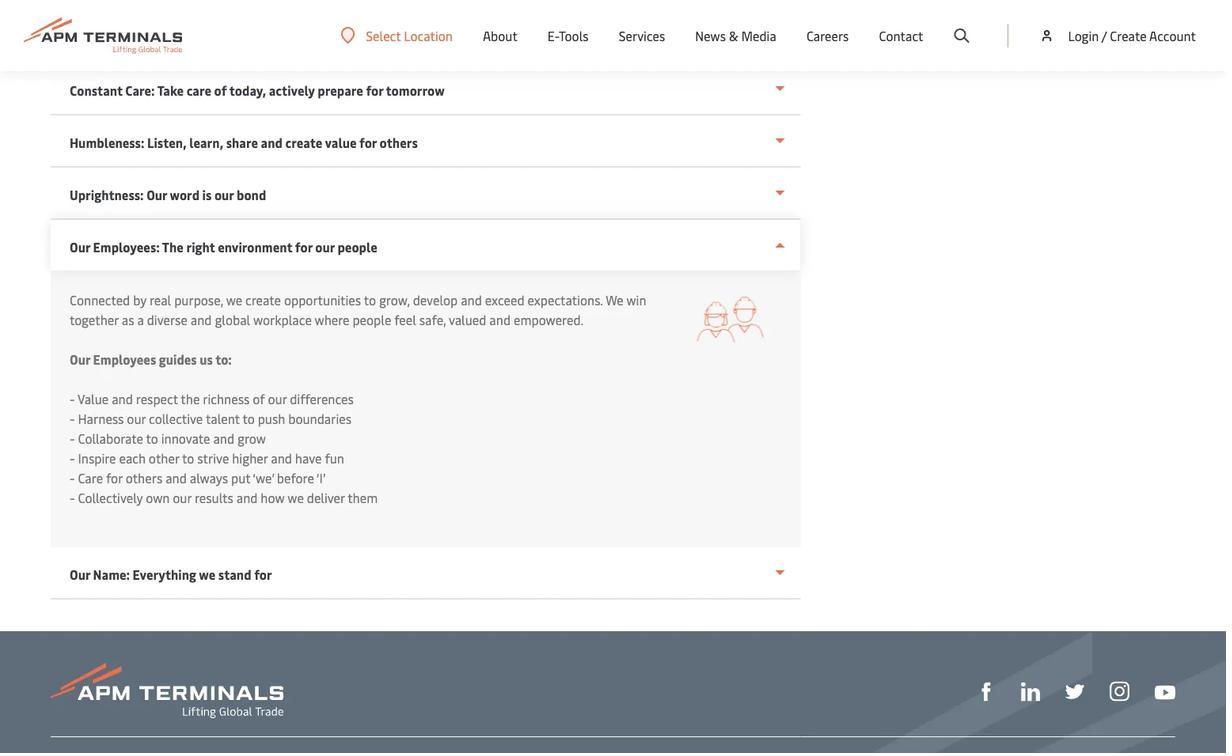 Task type: vqa. For each thing, say whether or not it's contained in the screenshot.
be
no



Task type: describe. For each thing, give the bounding box(es) containing it.
safe,
[[419, 311, 446, 328]]

harness
[[78, 410, 124, 427]]

higher
[[232, 450, 268, 467]]

constant care: take care of today, actively prepare for tomorrow
[[70, 82, 445, 99]]

to up grow
[[243, 410, 255, 427]]

and up harness on the bottom of the page
[[112, 391, 133, 408]]

about button
[[483, 0, 518, 71]]

our inside dropdown button
[[147, 186, 167, 203]]

facebook image
[[977, 683, 996, 702]]

contact
[[879, 27, 923, 44]]

care
[[78, 470, 103, 487]]

linkedin__x28_alt_x29__3_ link
[[1021, 680, 1040, 702]]

create for opportunities
[[245, 292, 281, 309]]

- value and respect the richness of our differences - harness our collective talent to push boundaries - collaborate to innovate and grow - inspire each other to strive higher and have fun - care for others and always put 'we' before 'i' - collectively own our results and how we deliver them
[[70, 391, 378, 507]]

humbleness: listen, learn, share and create value for others
[[70, 134, 418, 151]]

careers
[[807, 27, 849, 44]]

our name: everything we stand for button
[[51, 548, 801, 600]]

talent
[[206, 410, 240, 427]]

and down other at the bottom of page
[[166, 470, 187, 487]]

learn,
[[189, 134, 223, 151]]

actively
[[269, 82, 315, 99]]

apmt footer logo image
[[51, 663, 283, 719]]

right
[[186, 239, 215, 256]]

e-tools button
[[548, 0, 589, 71]]

and inside dropdown button
[[261, 134, 282, 151]]

respect
[[136, 391, 178, 408]]

employees
[[93, 351, 156, 368]]

always
[[190, 470, 228, 487]]

instagram image
[[1110, 682, 1130, 702]]

employees image
[[692, 291, 769, 359]]

uprightness:
[[70, 186, 144, 203]]

results
[[195, 490, 233, 507]]

to down innovate
[[182, 450, 194, 467]]

other
[[149, 450, 179, 467]]

our down respect
[[127, 410, 146, 427]]

empowered.
[[514, 311, 584, 328]]

twitter image
[[1065, 683, 1084, 702]]

others inside dropdown button
[[380, 134, 418, 151]]

tools
[[559, 27, 589, 44]]

3 - from the top
[[70, 430, 75, 447]]

exceed
[[485, 292, 524, 309]]

real
[[150, 292, 171, 309]]

our for employees:
[[70, 239, 90, 256]]

valued
[[449, 311, 486, 328]]

guides
[[159, 351, 197, 368]]

services button
[[619, 0, 665, 71]]

bond
[[237, 186, 266, 203]]

constant
[[70, 82, 123, 99]]

everything
[[133, 566, 196, 583]]

grow
[[237, 430, 266, 447]]

value
[[325, 134, 357, 151]]

account
[[1149, 27, 1196, 44]]

us
[[200, 351, 213, 368]]

collective
[[149, 410, 203, 427]]

take
[[157, 82, 184, 99]]

select location
[[366, 27, 453, 44]]

services
[[619, 27, 665, 44]]

connected by real purpose, we create opportunities to grow, develop and exceed expectations. we win together as a diverse and global workplace where people feel safe, valued and empowered.
[[70, 292, 646, 328]]

we inside - value and respect the richness of our differences - harness our collective talent to push boundaries - collaborate to innovate and grow - inspire each other to strive higher and have fun - care for others and always put 'we' before 'i' - collectively own our results and how we deliver them
[[288, 490, 304, 507]]

humbleness: listen, learn, share and create value for others button
[[51, 116, 801, 168]]

our inside dropdown button
[[315, 239, 335, 256]]

and down purpose,
[[191, 311, 212, 328]]

each
[[119, 450, 146, 467]]

by
[[133, 292, 146, 309]]

select location button
[[341, 27, 453, 44]]

others inside - value and respect the richness of our differences - harness our collective talent to push boundaries - collaborate to innovate and grow - inspire each other to strive higher and have fun - care for others and always put 'we' before 'i' - collectively own our results and how we deliver them
[[126, 470, 162, 487]]

where
[[315, 311, 350, 328]]

5 - from the top
[[70, 470, 75, 487]]

purpose,
[[174, 292, 223, 309]]

innovate
[[161, 430, 210, 447]]

listen,
[[147, 134, 186, 151]]

our employees: the right environment for our people button
[[51, 220, 801, 271]]

collaborate
[[78, 430, 143, 447]]

the
[[162, 239, 184, 256]]

our employees: the right environment for our people element
[[51, 271, 801, 548]]

them
[[348, 490, 378, 507]]

1 - from the top
[[70, 391, 75, 408]]

care
[[187, 82, 211, 99]]

humbleness:
[[70, 134, 144, 151]]

value
[[78, 391, 109, 408]]

our right own
[[173, 490, 192, 507]]

together
[[70, 311, 119, 328]]

people inside connected by real purpose, we create opportunities to grow, develop and exceed expectations. we win together as a diverse and global workplace where people feel safe, valued and empowered.
[[353, 311, 391, 328]]

we inside "dropdown button"
[[199, 566, 215, 583]]

and down put
[[236, 490, 258, 507]]

to inside connected by real purpose, we create opportunities to grow, develop and exceed expectations. we win together as a diverse and global workplace where people feel safe, valued and empowered.
[[364, 292, 376, 309]]

our employees guides us to:
[[70, 351, 232, 368]]

of inside - value and respect the richness of our differences - harness our collective talent to push boundaries - collaborate to innovate and grow - inspire each other to strive higher and have fun - care for others and always put 'we' before 'i' - collectively own our results and how we deliver them
[[253, 391, 265, 408]]

grow,
[[379, 292, 410, 309]]



Task type: locate. For each thing, give the bounding box(es) containing it.
login
[[1068, 27, 1099, 44]]

2 vertical spatial we
[[199, 566, 215, 583]]

a
[[137, 311, 144, 328]]

our up push
[[268, 391, 287, 408]]

collectively
[[78, 490, 143, 507]]

our inside dropdown button
[[214, 186, 234, 203]]

connected
[[70, 292, 130, 309]]

of
[[214, 82, 227, 99], [253, 391, 265, 408]]

we up global
[[226, 292, 242, 309]]

create up workplace
[[245, 292, 281, 309]]

news
[[695, 27, 726, 44]]

2 - from the top
[[70, 410, 75, 427]]

e-tools
[[548, 27, 589, 44]]

create inside connected by real purpose, we create opportunities to grow, develop and exceed expectations. we win together as a diverse and global workplace where people feel safe, valued and empowered.
[[245, 292, 281, 309]]

share
[[226, 134, 258, 151]]

differences
[[290, 391, 354, 408]]

put
[[231, 470, 250, 487]]

employees:
[[93, 239, 160, 256]]

people
[[338, 239, 377, 256], [353, 311, 391, 328]]

1 vertical spatial of
[[253, 391, 265, 408]]

and right share at the left of page
[[261, 134, 282, 151]]

for up collectively
[[106, 470, 122, 487]]

careers button
[[807, 0, 849, 71]]

- left collectively
[[70, 490, 75, 507]]

instagram link
[[1110, 680, 1130, 702]]

the
[[181, 391, 200, 408]]

media
[[741, 27, 776, 44]]

0 vertical spatial of
[[214, 82, 227, 99]]

others down each
[[126, 470, 162, 487]]

to left grow, at the left top of the page
[[364, 292, 376, 309]]

for right environment
[[295, 239, 312, 256]]

expectations.
[[528, 292, 603, 309]]

1 vertical spatial others
[[126, 470, 162, 487]]

our left name:
[[70, 566, 90, 583]]

e-
[[548, 27, 559, 44]]

0 vertical spatial create
[[285, 134, 322, 151]]

1 vertical spatial people
[[353, 311, 391, 328]]

0 vertical spatial we
[[226, 292, 242, 309]]

create left value on the left of page
[[285, 134, 322, 151]]

0 horizontal spatial create
[[245, 292, 281, 309]]

6 - from the top
[[70, 490, 75, 507]]

our left word
[[147, 186, 167, 203]]

1 horizontal spatial others
[[380, 134, 418, 151]]

for inside 'dropdown button'
[[366, 82, 383, 99]]

people inside dropdown button
[[338, 239, 377, 256]]

have
[[295, 450, 322, 467]]

we
[[606, 292, 624, 309]]

for inside dropdown button
[[295, 239, 312, 256]]

you tube link
[[1155, 681, 1175, 701]]

win
[[627, 292, 646, 309]]

feel
[[394, 311, 416, 328]]

0 vertical spatial others
[[380, 134, 418, 151]]

uprightness: our word is our bond
[[70, 186, 266, 203]]

create
[[1110, 27, 1147, 44]]

to:
[[215, 351, 232, 368]]

fill 44 link
[[1065, 680, 1084, 702]]

how
[[261, 490, 285, 507]]

for right value on the left of page
[[359, 134, 377, 151]]

contact button
[[879, 0, 923, 71]]

2 horizontal spatial we
[[288, 490, 304, 507]]

and up before
[[271, 450, 292, 467]]

youtube image
[[1155, 686, 1175, 700]]

and up valued
[[461, 292, 482, 309]]

word
[[170, 186, 200, 203]]

/
[[1102, 27, 1107, 44]]

diverse
[[147, 311, 188, 328]]

0 horizontal spatial others
[[126, 470, 162, 487]]

we down before
[[288, 490, 304, 507]]

1 horizontal spatial of
[[253, 391, 265, 408]]

- left the collaborate
[[70, 430, 75, 447]]

deliver
[[307, 490, 345, 507]]

we left stand
[[199, 566, 215, 583]]

4 - from the top
[[70, 450, 75, 467]]

and down exceed
[[489, 311, 511, 328]]

our left employees: at the left of page
[[70, 239, 90, 256]]

we inside connected by real purpose, we create opportunities to grow, develop and exceed expectations. we win together as a diverse and global workplace where people feel safe, valued and empowered.
[[226, 292, 242, 309]]

linkedin image
[[1021, 683, 1040, 702]]

richness
[[203, 391, 250, 408]]

uprightness: our word is our bond button
[[51, 168, 801, 220]]

our inside dropdown button
[[70, 239, 90, 256]]

to up other at the bottom of page
[[146, 430, 158, 447]]

create inside dropdown button
[[285, 134, 322, 151]]

our for employees
[[70, 351, 90, 368]]

create for value
[[285, 134, 322, 151]]

login / create account
[[1068, 27, 1196, 44]]

stand
[[218, 566, 251, 583]]

location
[[404, 27, 453, 44]]

1 horizontal spatial we
[[226, 292, 242, 309]]

before
[[277, 470, 314, 487]]

for inside "dropdown button"
[[254, 566, 272, 583]]

for inside - value and respect the richness of our differences - harness our collective talent to push boundaries - collaborate to innovate and grow - inspire each other to strive higher and have fun - care for others and always put 'we' before 'i' - collectively own our results and how we deliver them
[[106, 470, 122, 487]]

1 horizontal spatial create
[[285, 134, 322, 151]]

environment
[[218, 239, 292, 256]]

to
[[364, 292, 376, 309], [243, 410, 255, 427], [146, 430, 158, 447], [182, 450, 194, 467]]

'i'
[[316, 470, 326, 487]]

others down tomorrow
[[380, 134, 418, 151]]

global
[[215, 311, 250, 328]]

name:
[[93, 566, 130, 583]]

as
[[122, 311, 134, 328]]

prepare
[[318, 82, 363, 99]]

care:
[[125, 82, 155, 99]]

inspire
[[78, 450, 116, 467]]

of up push
[[253, 391, 265, 408]]

- left value
[[70, 391, 75, 408]]

of right 'care'
[[214, 82, 227, 99]]

- left inspire
[[70, 450, 75, 467]]

for
[[366, 82, 383, 99], [359, 134, 377, 151], [295, 239, 312, 256], [106, 470, 122, 487], [254, 566, 272, 583]]

our name: everything we stand for
[[70, 566, 272, 583]]

login / create account link
[[1039, 0, 1196, 71]]

our employees: the right environment for our people
[[70, 239, 377, 256]]

our up value
[[70, 351, 90, 368]]

and down talent at the left bottom
[[213, 430, 234, 447]]

-
[[70, 391, 75, 408], [70, 410, 75, 427], [70, 430, 75, 447], [70, 450, 75, 467], [70, 470, 75, 487], [70, 490, 75, 507]]

boundaries
[[288, 410, 352, 427]]

is
[[202, 186, 212, 203]]

news & media button
[[695, 0, 776, 71]]

1 vertical spatial we
[[288, 490, 304, 507]]

'we'
[[253, 470, 274, 487]]

- left care
[[70, 470, 75, 487]]

shape link
[[977, 680, 996, 702]]

about
[[483, 27, 518, 44]]

our right is
[[214, 186, 234, 203]]

for right prepare
[[366, 82, 383, 99]]

develop
[[413, 292, 458, 309]]

strive
[[197, 450, 229, 467]]

our for name:
[[70, 566, 90, 583]]

workplace
[[253, 311, 312, 328]]

for right stand
[[254, 566, 272, 583]]

0 horizontal spatial of
[[214, 82, 227, 99]]

our
[[214, 186, 234, 203], [315, 239, 335, 256], [268, 391, 287, 408], [127, 410, 146, 427], [173, 490, 192, 507]]

our up opportunities
[[315, 239, 335, 256]]

tomorrow
[[386, 82, 445, 99]]

of inside 'dropdown button'
[[214, 82, 227, 99]]

- left harness on the bottom of the page
[[70, 410, 75, 427]]

people up connected by real purpose, we create opportunities to grow, develop and exceed expectations. we win together as a diverse and global workplace where people feel safe, valued and empowered.
[[338, 239, 377, 256]]

0 horizontal spatial we
[[199, 566, 215, 583]]

0 vertical spatial people
[[338, 239, 377, 256]]

people down grow, at the left top of the page
[[353, 311, 391, 328]]

&
[[729, 27, 738, 44]]

our inside "dropdown button"
[[70, 566, 90, 583]]

for inside dropdown button
[[359, 134, 377, 151]]

1 vertical spatial create
[[245, 292, 281, 309]]

own
[[146, 490, 170, 507]]



